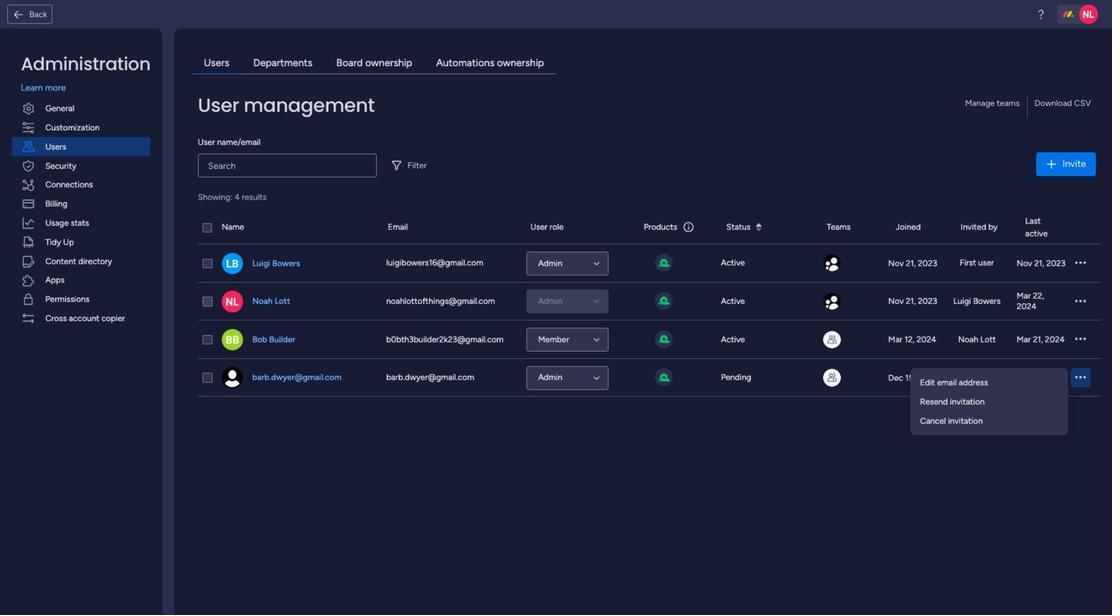 Task type: locate. For each thing, give the bounding box(es) containing it.
0 vertical spatial add or edit team image
[[824, 255, 841, 273]]

1 vertical spatial add or edit team image
[[824, 370, 841, 387]]

add or edit team image
[[824, 293, 841, 311], [824, 370, 841, 387]]

0 vertical spatial add or edit team image
[[824, 293, 841, 311]]

0 vertical spatial v2 ellipsis image
[[1076, 258, 1087, 270]]

add or edit team image for second row from the top of the page
[[824, 255, 841, 273]]

help image
[[1036, 8, 1048, 20]]

add or edit team image
[[824, 255, 841, 273], [824, 331, 841, 349]]

1 add or edit team image from the top
[[824, 255, 841, 273]]

v2 ellipsis image
[[1076, 258, 1087, 270], [1076, 335, 1087, 346], [1076, 373, 1087, 384]]

0 vertical spatial noah lott image
[[1080, 5, 1099, 24]]

row group
[[198, 245, 1102, 398]]

row
[[198, 211, 1102, 245], [198, 245, 1102, 283], [198, 283, 1102, 321], [198, 321, 1102, 359], [198, 359, 1102, 398]]

add or edit team image for 2nd row from the bottom of the page
[[824, 331, 841, 349]]

0 horizontal spatial noah lott image
[[222, 291, 243, 313]]

noah lott image right help "image"
[[1080, 5, 1099, 24]]

3 v2 ellipsis image from the top
[[1076, 373, 1087, 384]]

noah lott image
[[1080, 5, 1099, 24], [222, 291, 243, 313]]

2 add or edit team image from the top
[[824, 370, 841, 387]]

1 horizontal spatial noah lott image
[[1080, 5, 1099, 24]]

grid
[[198, 211, 1102, 604]]

noah lott image down luigi bowers icon
[[222, 291, 243, 313]]

1 row from the top
[[198, 211, 1102, 245]]

1 vertical spatial v2 ellipsis image
[[1076, 335, 1087, 346]]

2 row from the top
[[198, 245, 1102, 283]]

2 v2 ellipsis image from the top
[[1076, 335, 1087, 346]]

v2 ellipsis image
[[1076, 296, 1087, 308]]

2 add or edit team image from the top
[[824, 331, 841, 349]]

2 vertical spatial v2 ellipsis image
[[1076, 373, 1087, 384]]

back to workspace image
[[13, 8, 24, 20]]

v2 ellipsis image for 2nd row from the bottom of the page
[[1076, 335, 1087, 346]]

v2 ellipsis image for second row from the top of the page
[[1076, 258, 1087, 270]]

1 add or edit team image from the top
[[824, 293, 841, 311]]

1 vertical spatial add or edit team image
[[824, 331, 841, 349]]

1 v2 ellipsis image from the top
[[1076, 258, 1087, 270]]



Task type: describe. For each thing, give the bounding box(es) containing it.
4 row from the top
[[198, 321, 1102, 359]]

1 vertical spatial noah lott image
[[222, 291, 243, 313]]

barb.dwyer@gmail.com image
[[222, 368, 243, 389]]

5 row from the top
[[198, 359, 1102, 398]]

add or edit team image for third row from the bottom of the page
[[824, 293, 841, 311]]

add or edit team image for 1st row from the bottom of the page
[[824, 370, 841, 387]]

luigi bowers image
[[222, 253, 243, 275]]

bob builder image
[[222, 330, 243, 351]]

3 row from the top
[[198, 283, 1102, 321]]

Search text field
[[198, 154, 377, 177]]



Task type: vqa. For each thing, say whether or not it's contained in the screenshot.
2nd b from the bottom
no



